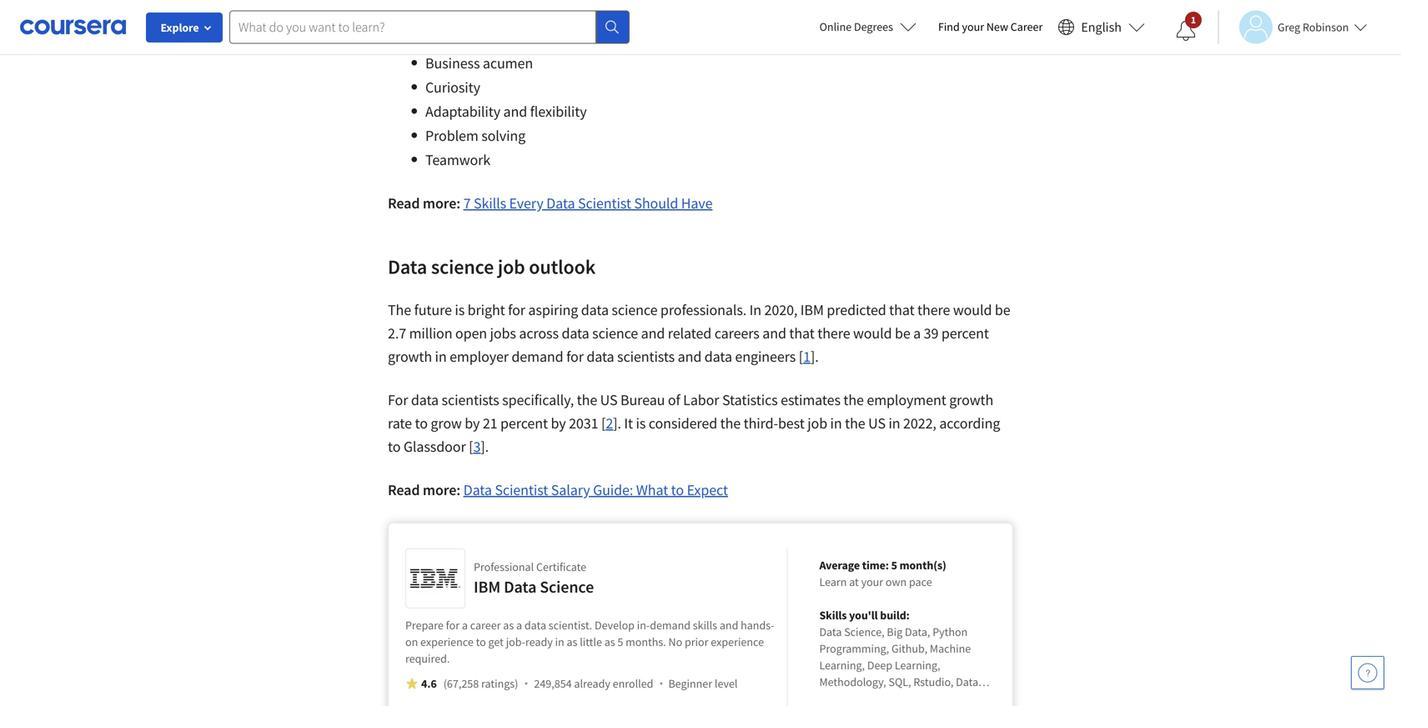 Task type: vqa. For each thing, say whether or not it's contained in the screenshot.
the right a
yes



Task type: locate. For each thing, give the bounding box(es) containing it.
labor
[[683, 391, 720, 410]]

1 horizontal spatial a
[[516, 618, 522, 633]]

third-
[[744, 414, 778, 433]]

as up job-
[[503, 618, 514, 633]]

average
[[820, 558, 860, 573]]

39
[[924, 324, 939, 343]]

1 vertical spatial percent
[[501, 414, 548, 433]]

by left the 21
[[465, 414, 480, 433]]

data down careers
[[705, 347, 732, 366]]

5 up own
[[892, 558, 898, 573]]

1 vertical spatial 5
[[618, 635, 624, 650]]

0 vertical spatial ].
[[811, 347, 819, 366]]

job up bright
[[498, 254, 525, 279]]

science up "bureau"
[[592, 324, 638, 343]]

0 horizontal spatial ].
[[481, 438, 489, 456]]

acumen
[[483, 54, 533, 73]]

read
[[388, 194, 420, 213], [388, 481, 420, 500]]

average time: 5 month(s) learn at your own pace
[[820, 558, 947, 590]]

in-
[[637, 618, 650, 633]]

is up open
[[455, 301, 465, 320]]

3 ].
[[473, 438, 492, 456]]

0 vertical spatial 1
[[1191, 13, 1196, 26]]

]. up estimates
[[811, 347, 819, 366]]

growth inside the future is bright for aspiring data science professionals. in 2020, ibm predicted that there would be 2.7 million open jobs across data science and related careers and that there would be a 39 percent growth in employer demand for data scientists and data engineers [
[[388, 347, 432, 366]]

1 horizontal spatial is
[[636, 414, 646, 433]]

2 by from the left
[[551, 414, 566, 433]]

data up ready
[[525, 618, 546, 633]]

1 horizontal spatial by
[[551, 414, 566, 433]]

there
[[918, 301, 951, 320], [818, 324, 851, 343]]

1 vertical spatial would
[[853, 324, 892, 343]]

growth down 2.7
[[388, 347, 432, 366]]

us down the employment
[[869, 414, 886, 433]]

0 horizontal spatial by
[[465, 414, 480, 433]]

1 horizontal spatial that
[[889, 301, 915, 320]]

growth up according
[[950, 391, 994, 410]]

1 horizontal spatial percent
[[942, 324, 989, 343]]

read for read more: data scientist salary guide: what to expect
[[388, 481, 420, 500]]

and left "related"
[[641, 324, 665, 343]]

1 vertical spatial more:
[[423, 481, 461, 500]]

as down develop
[[605, 635, 615, 650]]

your right find
[[962, 19, 985, 34]]

0 horizontal spatial is
[[455, 301, 465, 320]]

greg
[[1278, 20, 1301, 35]]

]. left the "it"
[[613, 414, 621, 433]]

data up the
[[388, 254, 427, 279]]

science left professionals.
[[612, 301, 658, 320]]

1 vertical spatial that
[[790, 324, 815, 343]]

1 horizontal spatial 1
[[1191, 13, 1196, 26]]

percent inside the future is bright for aspiring data science professionals. in 2020, ibm predicted that there would be 2.7 million open jobs across data science and related careers and that there would be a 39 percent growth in employer demand for data scientists and data engineers [
[[942, 324, 989, 343]]

scientists inside the future is bright for aspiring data science professionals. in 2020, ibm predicted that there would be 2.7 million open jobs across data science and related careers and that there would be a 39 percent growth in employer demand for data scientists and data engineers [
[[617, 347, 675, 366]]

million
[[409, 324, 453, 343]]

1 more: from the top
[[423, 194, 461, 213]]

by
[[465, 414, 480, 433], [551, 414, 566, 433]]

is
[[455, 301, 465, 320], [636, 414, 646, 433]]

1 vertical spatial ibm
[[474, 577, 501, 598]]

1 vertical spatial demand
[[650, 618, 691, 633]]

ibm right 2020,
[[801, 301, 824, 320]]

0 horizontal spatial ibm
[[474, 577, 501, 598]]

1 vertical spatial scientists
[[442, 391, 499, 410]]

to down the rate
[[388, 438, 401, 456]]

that right "predicted"
[[889, 301, 915, 320]]

considered
[[649, 414, 718, 433]]

job down estimates
[[808, 414, 828, 433]]

0 horizontal spatial as
[[503, 618, 514, 633]]

your
[[962, 19, 985, 34], [861, 575, 884, 590]]

statistics
[[722, 391, 778, 410]]

1 horizontal spatial scientist
[[578, 194, 631, 213]]

1 vertical spatial 1
[[803, 347, 811, 366]]

to inside ]. it is considered the third-best job in the us in 2022, according to glassdoor [
[[388, 438, 401, 456]]

0 vertical spatial job
[[498, 254, 525, 279]]

bureau
[[621, 391, 665, 410]]

percent
[[942, 324, 989, 343], [501, 414, 548, 433]]

the right estimates
[[844, 391, 864, 410]]

data down aspiring on the top left of the page
[[562, 324, 590, 343]]

1 inside button
[[1191, 13, 1196, 26]]

is inside ]. it is considered the third-best job in the us in 2022, according to glassdoor [
[[636, 414, 646, 433]]

scientist left salary
[[495, 481, 548, 500]]

a
[[914, 324, 921, 343], [462, 618, 468, 633], [516, 618, 522, 633]]

0 horizontal spatial scientists
[[442, 391, 499, 410]]

data
[[581, 301, 609, 320], [562, 324, 590, 343], [587, 347, 614, 366], [705, 347, 732, 366], [411, 391, 439, 410], [525, 618, 546, 633]]

1 vertical spatial us
[[869, 414, 886, 433]]

rate
[[388, 414, 412, 433]]

us
[[600, 391, 618, 410], [869, 414, 886, 433]]

scientists up "bureau"
[[617, 347, 675, 366]]

2 read from the top
[[388, 481, 420, 500]]

1 vertical spatial read
[[388, 481, 420, 500]]

more: down glassdoor
[[423, 481, 461, 500]]

data up 2
[[587, 347, 614, 366]]

experience up required.
[[421, 635, 474, 650]]

ratings)
[[481, 677, 518, 692]]

1 horizontal spatial 5
[[892, 558, 898, 573]]

[
[[799, 347, 803, 366], [601, 414, 606, 433], [469, 438, 473, 456]]

scientists up the 21
[[442, 391, 499, 410]]

little
[[580, 635, 602, 650]]

in down million
[[435, 347, 447, 366]]

prepare for a career as a data scientist. develop in-demand skills and hands- on experience to get job-ready in as little as 5 months. no prior experience required.
[[405, 618, 775, 667]]

1 vertical spatial be
[[895, 324, 911, 343]]

1 horizontal spatial growth
[[950, 391, 994, 410]]

0 horizontal spatial for
[[446, 618, 460, 633]]

0 horizontal spatial 1
[[803, 347, 811, 366]]

read left 7
[[388, 194, 420, 213]]

skills right 7
[[474, 194, 506, 213]]

0 vertical spatial more:
[[423, 194, 461, 213]]

2 vertical spatial for
[[446, 618, 460, 633]]

1 vertical spatial for
[[567, 347, 584, 366]]

0 horizontal spatial would
[[853, 324, 892, 343]]

for down aspiring on the top left of the page
[[567, 347, 584, 366]]

1 vertical spatial your
[[861, 575, 884, 590]]

1 horizontal spatial job
[[808, 414, 828, 433]]

0 vertical spatial percent
[[942, 324, 989, 343]]

demand down across
[[512, 347, 564, 366]]

data right for
[[411, 391, 439, 410]]

data inside professional certificate ibm data science
[[504, 577, 537, 598]]

to right the rate
[[415, 414, 428, 433]]

0 horizontal spatial experience
[[421, 635, 474, 650]]

your down time: at the right of page
[[861, 575, 884, 590]]

your inside average time: 5 month(s) learn at your own pace
[[861, 575, 884, 590]]

and down 2020,
[[763, 324, 787, 343]]

find your new career link
[[930, 17, 1051, 38]]

data down professional
[[504, 577, 537, 598]]

robinson
[[1303, 20, 1349, 35]]

there up 39
[[918, 301, 951, 320]]

demand up no
[[650, 618, 691, 633]]

ibm down professional
[[474, 577, 501, 598]]

more: left 7
[[423, 194, 461, 213]]

develop
[[595, 618, 635, 633]]

english button
[[1051, 0, 1152, 54]]

0 vertical spatial skills
[[474, 194, 506, 213]]

1 for 1
[[1191, 13, 1196, 26]]

0 horizontal spatial [
[[469, 438, 473, 456]]

percent right 39
[[942, 324, 989, 343]]

5 down develop
[[618, 635, 624, 650]]

online
[[820, 19, 852, 34]]

glassdoor
[[404, 438, 466, 456]]

]. for 1 ].
[[811, 347, 819, 366]]

1 horizontal spatial us
[[869, 414, 886, 433]]

0 horizontal spatial percent
[[501, 414, 548, 433]]

1 vertical spatial [
[[601, 414, 606, 433]]

scientist
[[578, 194, 631, 213], [495, 481, 548, 500]]

months.
[[626, 635, 666, 650]]

1 vertical spatial science
[[612, 301, 658, 320]]

scientist.
[[549, 618, 592, 633]]

skills
[[693, 618, 718, 633]]

in
[[750, 301, 762, 320]]

skills left you'll
[[820, 608, 847, 623]]

0 horizontal spatial there
[[818, 324, 851, 343]]

demand inside the future is bright for aspiring data science professionals. in 2020, ibm predicted that there would be 2.7 million open jobs across data science and related careers and that there would be a 39 percent growth in employer demand for data scientists and data engineers [
[[512, 347, 564, 366]]

skills you'll build:
[[820, 608, 910, 623]]

0 horizontal spatial a
[[462, 618, 468, 633]]

data right every
[[547, 194, 575, 213]]

that
[[889, 301, 915, 320], [790, 324, 815, 343]]

0 horizontal spatial your
[[861, 575, 884, 590]]

2 experience from the left
[[711, 635, 764, 650]]

1 vertical spatial growth
[[950, 391, 994, 410]]

2 vertical spatial ].
[[481, 438, 489, 456]]

skills
[[474, 194, 506, 213], [820, 608, 847, 623]]

science
[[431, 254, 494, 279], [612, 301, 658, 320], [592, 324, 638, 343]]

1 horizontal spatial experience
[[711, 635, 764, 650]]

bright
[[468, 301, 505, 320]]

].
[[811, 347, 819, 366], [613, 414, 621, 433], [481, 438, 489, 456]]

the up "2031"
[[577, 391, 597, 410]]

1 vertical spatial skills
[[820, 608, 847, 623]]

science up bright
[[431, 254, 494, 279]]

there down "predicted"
[[818, 324, 851, 343]]

0 horizontal spatial be
[[895, 324, 911, 343]]

business
[[425, 54, 480, 73]]

2 horizontal spatial [
[[799, 347, 803, 366]]

beginner level
[[669, 677, 738, 692]]

and down "related"
[[678, 347, 702, 366]]

scientist left should
[[578, 194, 631, 213]]

1 horizontal spatial ibm
[[801, 301, 824, 320]]

1 horizontal spatial for
[[508, 301, 526, 320]]

read more: 7 skills every data scientist should have
[[388, 194, 713, 213]]

]. it is considered the third-best job in the us in 2022, according to glassdoor [
[[388, 414, 1001, 456]]

1
[[1191, 13, 1196, 26], [803, 347, 811, 366]]

]. down the 21
[[481, 438, 489, 456]]

0 vertical spatial be
[[995, 301, 1011, 320]]

as
[[503, 618, 514, 633], [567, 635, 578, 650], [605, 635, 615, 650]]

2 horizontal spatial as
[[605, 635, 615, 650]]

to left get
[[476, 635, 486, 650]]

0 horizontal spatial growth
[[388, 347, 432, 366]]

0 horizontal spatial demand
[[512, 347, 564, 366]]

2031
[[569, 414, 599, 433]]

1 read from the top
[[388, 194, 420, 213]]

ibm
[[801, 301, 824, 320], [474, 577, 501, 598]]

None search field
[[229, 10, 630, 44]]

0 vertical spatial ibm
[[801, 301, 824, 320]]

by left "2031"
[[551, 414, 566, 433]]

1 for 1 ].
[[803, 347, 811, 366]]

be
[[995, 301, 1011, 320], [895, 324, 911, 343]]

1 vertical spatial ].
[[613, 414, 621, 433]]

ready
[[526, 635, 553, 650]]

would
[[953, 301, 992, 320], [853, 324, 892, 343]]

a up job-
[[516, 618, 522, 633]]

0 vertical spatial growth
[[388, 347, 432, 366]]

2 vertical spatial [
[[469, 438, 473, 456]]

the
[[388, 301, 411, 320]]

a left the career
[[462, 618, 468, 633]]

4.6 (67,258 ratings)
[[421, 677, 518, 692]]

249,854
[[534, 677, 572, 692]]

0 horizontal spatial 5
[[618, 635, 624, 650]]

ibm image
[[410, 554, 461, 604]]

us up 2
[[600, 391, 618, 410]]

0 horizontal spatial us
[[600, 391, 618, 410]]

adaptability
[[425, 102, 501, 121]]

0 vertical spatial your
[[962, 19, 985, 34]]

1 horizontal spatial demand
[[650, 618, 691, 633]]

hands-
[[741, 618, 775, 633]]

is for it
[[636, 414, 646, 433]]

in down scientist. at the bottom left of page
[[555, 635, 565, 650]]

online degrees
[[820, 19, 893, 34]]

2 horizontal spatial ].
[[811, 347, 819, 366]]

0 horizontal spatial job
[[498, 254, 525, 279]]

in down estimates
[[831, 414, 842, 433]]

prepare
[[405, 618, 444, 633]]

is inside the future is bright for aspiring data science professionals. in 2020, ibm predicted that there would be 2.7 million open jobs across data science and related careers and that there would be a 39 percent growth in employer demand for data scientists and data engineers [
[[455, 301, 465, 320]]

]. for 3 ].
[[481, 438, 489, 456]]

salary
[[551, 481, 590, 500]]

percent inside for data scientists specifically, the us bureau of labor statistics estimates the employment growth rate to grow by 21 percent by 2031 [
[[501, 414, 548, 433]]

the
[[577, 391, 597, 410], [844, 391, 864, 410], [720, 414, 741, 433], [845, 414, 866, 433]]

5 inside prepare for a career as a data scientist. develop in-demand skills and hands- on experience to get job-ready in as little as 5 months. no prior experience required.
[[618, 635, 624, 650]]

1 vertical spatial scientist
[[495, 481, 548, 500]]

1 by from the left
[[465, 414, 480, 433]]

what
[[636, 481, 668, 500]]

read for read more: 7 skills every data scientist should have
[[388, 194, 420, 213]]

0 vertical spatial scientists
[[617, 347, 675, 366]]

2 more: from the top
[[423, 481, 461, 500]]

in inside prepare for a career as a data scientist. develop in-demand skills and hands- on experience to get job-ready in as little as 5 months. no prior experience required.
[[555, 635, 565, 650]]

as down scientist. at the bottom left of page
[[567, 635, 578, 650]]

that up 1 link
[[790, 324, 815, 343]]

growth
[[388, 347, 432, 366], [950, 391, 994, 410]]

1 horizontal spatial ].
[[613, 414, 621, 433]]

0 vertical spatial read
[[388, 194, 420, 213]]

to inside for data scientists specifically, the us bureau of labor statistics estimates the employment growth rate to grow by 21 percent by 2031 [
[[415, 414, 428, 433]]

1 horizontal spatial scientists
[[617, 347, 675, 366]]

is right the "it"
[[636, 414, 646, 433]]

249,854 already enrolled
[[534, 677, 654, 692]]

growth inside for data scientists specifically, the us bureau of labor statistics estimates the employment growth rate to grow by 21 percent by 2031 [
[[950, 391, 994, 410]]

for right prepare on the left of the page
[[446, 618, 460, 633]]

a left 39
[[914, 324, 921, 343]]

0 vertical spatial that
[[889, 301, 915, 320]]

1 vertical spatial job
[[808, 414, 828, 433]]

future
[[414, 301, 452, 320]]

2 horizontal spatial a
[[914, 324, 921, 343]]

experience down hands-
[[711, 635, 764, 650]]

level
[[715, 677, 738, 692]]

to
[[415, 414, 428, 433], [388, 438, 401, 456], [671, 481, 684, 500], [476, 635, 486, 650]]

0 vertical spatial us
[[600, 391, 618, 410]]

0 horizontal spatial skills
[[474, 194, 506, 213]]

0 vertical spatial is
[[455, 301, 465, 320]]

ibm inside the future is bright for aspiring data science professionals. in 2020, ibm predicted that there would be 2.7 million open jobs across data science and related careers and that there would be a 39 percent growth in employer demand for data scientists and data engineers [
[[801, 301, 824, 320]]

0 vertical spatial demand
[[512, 347, 564, 366]]

0 vertical spatial [
[[799, 347, 803, 366]]

professional certificate ibm data science
[[474, 560, 594, 598]]

1 vertical spatial is
[[636, 414, 646, 433]]

data
[[547, 194, 575, 213], [388, 254, 427, 279], [464, 481, 492, 500], [504, 577, 537, 598]]

and right skills
[[720, 618, 739, 633]]

more: for data
[[423, 481, 461, 500]]

1 horizontal spatial [
[[601, 414, 606, 433]]

read down glassdoor
[[388, 481, 420, 500]]

related
[[668, 324, 712, 343]]

for up jobs
[[508, 301, 526, 320]]

1 horizontal spatial there
[[918, 301, 951, 320]]

percent down specifically,
[[501, 414, 548, 433]]

1 experience from the left
[[421, 635, 474, 650]]

7 skills every data scientist should have link
[[464, 194, 713, 213]]

and up 'solving'
[[503, 102, 527, 121]]

4.6
[[421, 677, 437, 692]]

time:
[[862, 558, 889, 573]]



Task type: describe. For each thing, give the bounding box(es) containing it.
required.
[[405, 652, 450, 667]]

the left third-
[[720, 414, 741, 433]]

2020,
[[765, 301, 798, 320]]

us inside for data scientists specifically, the us bureau of labor statistics estimates the employment growth rate to grow by 21 percent by 2031 [
[[600, 391, 618, 410]]

1 horizontal spatial skills
[[820, 608, 847, 623]]

2 horizontal spatial for
[[567, 347, 584, 366]]

show notifications image
[[1176, 21, 1196, 41]]

1 vertical spatial there
[[818, 324, 851, 343]]

data inside for data scientists specifically, the us bureau of labor statistics estimates the employment growth rate to grow by 21 percent by 2031 [
[[411, 391, 439, 410]]

degrees
[[854, 19, 893, 34]]

find
[[939, 19, 960, 34]]

]. inside ]. it is considered the third-best job in the us in 2022, according to glassdoor [
[[613, 414, 621, 433]]

logic
[[553, 30, 583, 48]]

of
[[668, 391, 681, 410]]

[ inside the future is bright for aspiring data science professionals. in 2020, ibm predicted that there would be 2.7 million open jobs across data science and related careers and that there would be a 39 percent growth in employer demand for data scientists and data engineers [
[[799, 347, 803, 366]]

explore
[[161, 20, 199, 35]]

pace
[[909, 575, 932, 590]]

for inside prepare for a career as a data scientist. develop in-demand skills and hands- on experience to get job-ready in as little as 5 months. no prior experience required.
[[446, 618, 460, 633]]

you'll
[[849, 608, 878, 623]]

coursera image
[[20, 14, 126, 40]]

learn
[[820, 575, 847, 590]]

data inside prepare for a career as a data scientist. develop in-demand skills and hands- on experience to get job-ready in as little as 5 months. no prior experience required.
[[525, 618, 546, 633]]

help center image
[[1358, 663, 1378, 683]]

5 inside average time: 5 month(s) learn at your own pace
[[892, 558, 898, 573]]

1 ].
[[803, 347, 819, 366]]

get
[[488, 635, 504, 650]]

job inside ]. it is considered the third-best job in the us in 2022, according to glassdoor [
[[808, 414, 828, 433]]

0 vertical spatial would
[[953, 301, 992, 320]]

and inside prepare for a career as a data scientist. develop in-demand skills and hands- on experience to get job-ready in as little as 5 months. no prior experience required.
[[720, 618, 739, 633]]

flexibility
[[530, 102, 587, 121]]

us inside ]. it is considered the third-best job in the us in 2022, according to glassdoor [
[[869, 414, 886, 433]]

for data scientists specifically, the us bureau of labor statistics estimates the employment growth rate to grow by 21 percent by 2031 [
[[388, 391, 994, 433]]

the right 'best'
[[845, 414, 866, 433]]

is for future
[[455, 301, 465, 320]]

to right what
[[671, 481, 684, 500]]

21
[[483, 414, 498, 433]]

job-
[[506, 635, 526, 650]]

2022,
[[904, 414, 937, 433]]

0 horizontal spatial that
[[790, 324, 815, 343]]

0 vertical spatial for
[[508, 301, 526, 320]]

0 horizontal spatial scientist
[[495, 481, 548, 500]]

ibm inside professional certificate ibm data science
[[474, 577, 501, 598]]

1 button
[[1163, 11, 1210, 51]]

a inside the future is bright for aspiring data science professionals. in 2020, ibm predicted that there would be 2.7 million open jobs across data science and related careers and that there would be a 39 percent growth in employer demand for data scientists and data engineers [
[[914, 324, 921, 343]]

new
[[987, 19, 1009, 34]]

0 vertical spatial science
[[431, 254, 494, 279]]

have
[[681, 194, 713, 213]]

and left logic
[[526, 30, 550, 48]]

in left 2022,
[[889, 414, 901, 433]]

1 horizontal spatial as
[[567, 635, 578, 650]]

solving
[[482, 126, 526, 145]]

in inside the future is bright for aspiring data science professionals. in 2020, ibm predicted that there would be 2.7 million open jobs across data science and related careers and that there would be a 39 percent growth in employer demand for data scientists and data engineers [
[[435, 347, 447, 366]]

predicted
[[827, 301, 887, 320]]

careers
[[715, 324, 760, 343]]

science
[[540, 577, 594, 598]]

2 vertical spatial science
[[592, 324, 638, 343]]

aspiring
[[528, 301, 578, 320]]

(67,258
[[444, 677, 479, 692]]

find your new career
[[939, 19, 1043, 34]]

3
[[473, 438, 481, 456]]

online degrees button
[[806, 8, 930, 45]]

grow
[[431, 414, 462, 433]]

according
[[940, 414, 1001, 433]]

no
[[669, 635, 683, 650]]

greg robinson
[[1278, 20, 1349, 35]]

read more: data scientist salary guide: what to expect
[[388, 481, 728, 500]]

engineers
[[735, 347, 796, 366]]

data scientist salary guide: what to expect link
[[464, 481, 728, 500]]

for
[[388, 391, 408, 410]]

0 vertical spatial scientist
[[578, 194, 631, 213]]

What do you want to learn? text field
[[229, 10, 597, 44]]

every
[[509, 194, 544, 213]]

career
[[1011, 19, 1043, 34]]

1 horizontal spatial be
[[995, 301, 1011, 320]]

curiosity
[[425, 78, 480, 97]]

[ inside for data scientists specifically, the us bureau of labor statistics estimates the employment growth rate to grow by 21 percent by 2031 [
[[601, 414, 606, 433]]

3 link
[[473, 438, 481, 456]]

2
[[606, 414, 613, 433]]

it
[[624, 414, 633, 433]]

month(s)
[[900, 558, 947, 573]]

the future is bright for aspiring data science professionals. in 2020, ibm predicted that there would be 2.7 million open jobs across data science and related careers and that there would be a 39 percent growth in employer demand for data scientists and data engineers [
[[388, 301, 1011, 366]]

already
[[574, 677, 611, 692]]

to inside prepare for a career as a data scientist. develop in-demand skills and hands- on experience to get job-ready in as little as 5 months. no prior experience required.
[[476, 635, 486, 650]]

greg robinson button
[[1218, 10, 1368, 44]]

critical
[[425, 30, 469, 48]]

outlook
[[529, 254, 596, 279]]

more: for 7
[[423, 194, 461, 213]]

guide:
[[593, 481, 633, 500]]

storytelling
[[425, 5, 497, 24]]

prior
[[685, 635, 709, 650]]

professionals.
[[661, 301, 747, 320]]

explore button
[[146, 13, 223, 43]]

data science job outlook
[[388, 254, 596, 279]]

on
[[405, 635, 418, 650]]

problem
[[425, 126, 479, 145]]

across
[[519, 324, 559, 343]]

demand inside prepare for a career as a data scientist. develop in-demand skills and hands- on experience to get job-ready in as little as 5 months. no prior experience required.
[[650, 618, 691, 633]]

0 vertical spatial there
[[918, 301, 951, 320]]

own
[[886, 575, 907, 590]]

beginner
[[669, 677, 713, 692]]

data down 3
[[464, 481, 492, 500]]

career
[[470, 618, 501, 633]]

thinking
[[472, 30, 523, 48]]

data right aspiring on the top left of the page
[[581, 301, 609, 320]]

2.7
[[388, 324, 406, 343]]

1 horizontal spatial your
[[962, 19, 985, 34]]

teamwork
[[425, 151, 491, 169]]

[ inside ]. it is considered the third-best job in the us in 2022, according to glassdoor [
[[469, 438, 473, 456]]

specifically,
[[502, 391, 574, 410]]

scientists inside for data scientists specifically, the us bureau of labor statistics estimates the employment growth rate to grow by 21 percent by 2031 [
[[442, 391, 499, 410]]

estimates
[[781, 391, 841, 410]]

employer
[[450, 347, 509, 366]]

should
[[634, 194, 679, 213]]

best
[[778, 414, 805, 433]]

build:
[[880, 608, 910, 623]]

expect
[[687, 481, 728, 500]]



